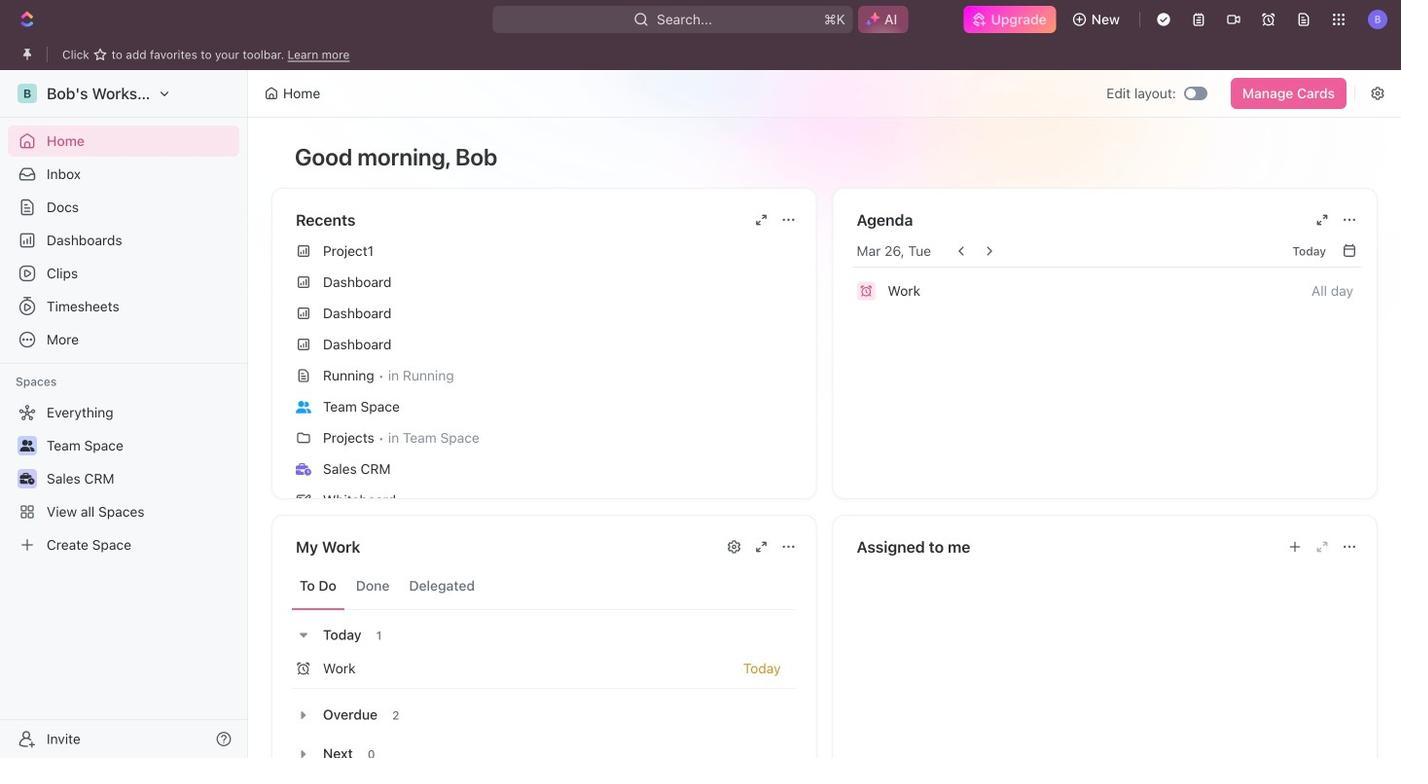Task type: describe. For each thing, give the bounding box(es) containing it.
business time image
[[296, 463, 311, 476]]

business time image
[[20, 473, 35, 485]]

user group image
[[20, 440, 35, 452]]

user group image
[[296, 401, 311, 413]]



Task type: vqa. For each thing, say whether or not it's contained in the screenshot.
ALERT in the top of the page
no



Task type: locate. For each thing, give the bounding box(es) containing it.
tab list
[[292, 563, 797, 610]]

sidebar navigation
[[0, 70, 252, 758]]

tree
[[8, 397, 239, 561]]

bob's workspace, , element
[[18, 84, 37, 103]]

tree inside sidebar navigation
[[8, 397, 239, 561]]



